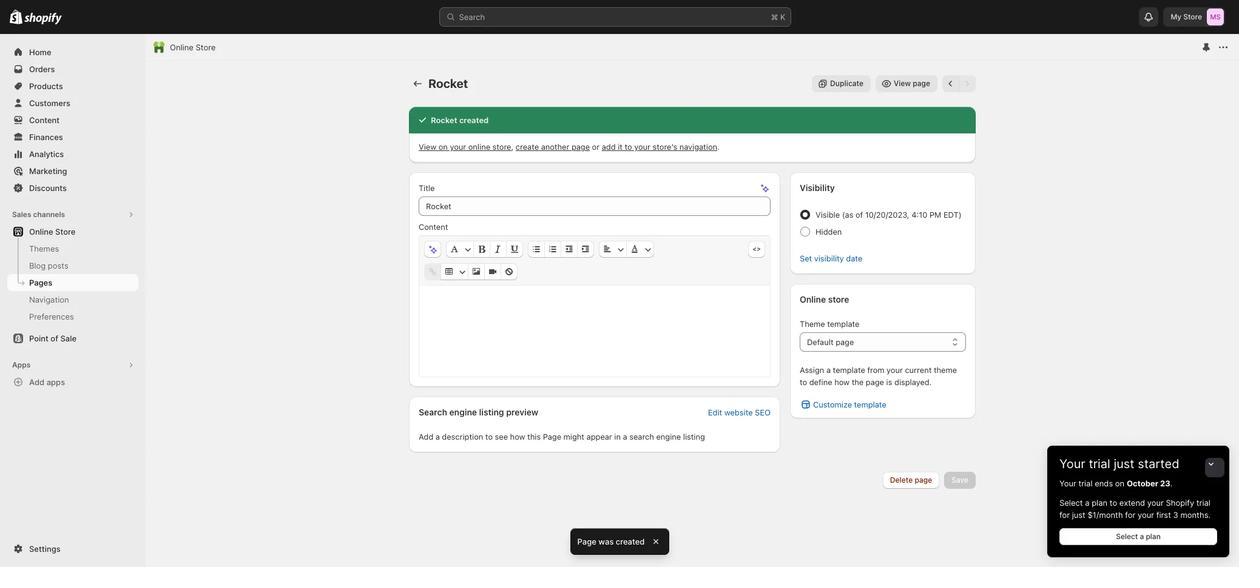 Task type: describe. For each thing, give the bounding box(es) containing it.
your trial just started button
[[1047, 446, 1229, 471]]

shopify
[[1166, 498, 1194, 508]]

blog
[[29, 261, 46, 271]]

created
[[616, 537, 645, 547]]

point of sale button
[[0, 330, 146, 347]]

1 vertical spatial online store link
[[7, 223, 138, 240]]

my store
[[1171, 12, 1202, 21]]

1 horizontal spatial shopify image
[[24, 13, 62, 25]]

preferences
[[29, 312, 74, 322]]

select a plan link
[[1059, 529, 1217, 546]]

orders
[[29, 64, 55, 74]]

1 horizontal spatial store
[[196, 42, 216, 52]]

add apps
[[29, 377, 65, 387]]

0 horizontal spatial shopify image
[[10, 10, 23, 24]]

1 vertical spatial your
[[1138, 510, 1154, 520]]

sales channels button
[[7, 206, 138, 223]]

content
[[29, 115, 60, 125]]

page was created
[[577, 537, 645, 547]]

0 horizontal spatial online
[[29, 227, 53, 237]]

home
[[29, 47, 51, 57]]

analytics link
[[7, 146, 138, 163]]

first
[[1156, 510, 1171, 520]]

apps
[[47, 377, 65, 387]]

just inside dropdown button
[[1114, 457, 1134, 471]]

a for select a plan
[[1140, 532, 1144, 541]]

extend
[[1119, 498, 1145, 508]]

my store image
[[1207, 8, 1224, 25]]

channels
[[33, 210, 65, 219]]

⌘
[[771, 12, 778, 22]]

pages link
[[7, 274, 138, 291]]

⌘ k
[[771, 12, 786, 22]]

ends
[[1095, 479, 1113, 488]]

plan for select a plan
[[1146, 532, 1161, 541]]

point of sale
[[29, 334, 76, 343]]

just inside select a plan to extend your shopify trial for just $1/month for your first 3 months.
[[1072, 510, 1085, 520]]

months.
[[1181, 510, 1211, 520]]

k
[[780, 12, 786, 22]]

select for select a plan to extend your shopify trial for just $1/month for your first 3 months.
[[1059, 498, 1083, 508]]

online store image
[[153, 41, 165, 53]]

0 vertical spatial your
[[1147, 498, 1164, 508]]

$1/month
[[1088, 510, 1123, 520]]

apps
[[12, 360, 31, 370]]

content link
[[7, 112, 138, 129]]

your trial just started
[[1059, 457, 1179, 471]]

started
[[1138, 457, 1179, 471]]

1 vertical spatial online store
[[29, 227, 75, 237]]

navigation link
[[7, 291, 138, 308]]

your trial ends on october 23 .
[[1059, 479, 1173, 488]]

to
[[1110, 498, 1117, 508]]

trial for ends
[[1079, 479, 1093, 488]]



Task type: locate. For each thing, give the bounding box(es) containing it.
your left first
[[1138, 510, 1154, 520]]

trial left ends in the right bottom of the page
[[1079, 479, 1093, 488]]

trial up ends in the right bottom of the page
[[1089, 457, 1110, 471]]

your for your trial ends on october 23 .
[[1059, 479, 1076, 488]]

a down select a plan to extend your shopify trial for just $1/month for your first 3 months.
[[1140, 532, 1144, 541]]

0 horizontal spatial just
[[1072, 510, 1085, 520]]

your inside dropdown button
[[1059, 457, 1085, 471]]

0 vertical spatial online store link
[[170, 41, 216, 53]]

online store down channels
[[29, 227, 75, 237]]

analytics
[[29, 149, 64, 159]]

plan inside select a plan to extend your shopify trial for just $1/month for your first 3 months.
[[1092, 498, 1107, 508]]

blog posts
[[29, 261, 68, 271]]

themes
[[29, 244, 59, 254]]

a
[[1085, 498, 1090, 508], [1140, 532, 1144, 541]]

preferences link
[[7, 308, 138, 325]]

just
[[1114, 457, 1134, 471], [1072, 510, 1085, 520]]

point
[[29, 334, 48, 343]]

your up first
[[1147, 498, 1164, 508]]

apps button
[[7, 357, 138, 374]]

trial up months.
[[1197, 498, 1211, 508]]

your up your trial ends on october 23 .
[[1059, 457, 1085, 471]]

search
[[459, 12, 485, 22]]

themes link
[[7, 240, 138, 257]]

october
[[1127, 479, 1158, 488]]

shopify image
[[10, 10, 23, 24], [24, 13, 62, 25]]

select down select a plan to extend your shopify trial for just $1/month for your first 3 months.
[[1116, 532, 1138, 541]]

1 horizontal spatial online store
[[170, 42, 216, 52]]

1 vertical spatial online
[[29, 227, 53, 237]]

1 horizontal spatial plan
[[1146, 532, 1161, 541]]

online store link right "online store" image on the left top
[[170, 41, 216, 53]]

orders link
[[7, 61, 138, 78]]

plan down first
[[1146, 532, 1161, 541]]

store up themes link
[[55, 227, 75, 237]]

your
[[1059, 457, 1085, 471], [1059, 479, 1076, 488]]

1 vertical spatial a
[[1140, 532, 1144, 541]]

select a plan
[[1116, 532, 1161, 541]]

my
[[1171, 12, 1181, 21]]

of
[[51, 334, 58, 343]]

customers link
[[7, 95, 138, 112]]

discounts link
[[7, 180, 138, 197]]

0 vertical spatial online
[[170, 42, 193, 52]]

marketing
[[29, 166, 67, 176]]

1 vertical spatial plan
[[1146, 532, 1161, 541]]

plan
[[1092, 498, 1107, 508], [1146, 532, 1161, 541]]

0 vertical spatial select
[[1059, 498, 1083, 508]]

2 your from the top
[[1059, 479, 1076, 488]]

blog posts link
[[7, 257, 138, 274]]

0 horizontal spatial a
[[1085, 498, 1090, 508]]

0 vertical spatial a
[[1085, 498, 1090, 508]]

sales
[[12, 210, 31, 219]]

online store link down channels
[[7, 223, 138, 240]]

23
[[1160, 479, 1170, 488]]

0 horizontal spatial select
[[1059, 498, 1083, 508]]

settings
[[29, 544, 60, 554]]

1 vertical spatial select
[[1116, 532, 1138, 541]]

just left $1/month
[[1072, 510, 1085, 520]]

0 horizontal spatial online store
[[29, 227, 75, 237]]

your for your trial just started
[[1059, 457, 1085, 471]]

2 horizontal spatial store
[[1183, 12, 1202, 21]]

1 horizontal spatial a
[[1140, 532, 1144, 541]]

0 horizontal spatial online store link
[[7, 223, 138, 240]]

trial inside select a plan to extend your shopify trial for just $1/month for your first 3 months.
[[1197, 498, 1211, 508]]

1 your from the top
[[1059, 457, 1085, 471]]

0 vertical spatial your
[[1059, 457, 1085, 471]]

1 horizontal spatial online store link
[[170, 41, 216, 53]]

1 horizontal spatial just
[[1114, 457, 1134, 471]]

2 vertical spatial store
[[55, 227, 75, 237]]

.
[[1170, 479, 1173, 488]]

sale
[[60, 334, 76, 343]]

a inside select a plan to extend your shopify trial for just $1/month for your first 3 months.
[[1085, 498, 1090, 508]]

2 vertical spatial trial
[[1197, 498, 1211, 508]]

1 for from the left
[[1059, 510, 1070, 520]]

a inside select a plan "link"
[[1140, 532, 1144, 541]]

customers
[[29, 98, 70, 108]]

trial
[[1089, 457, 1110, 471], [1079, 479, 1093, 488], [1197, 498, 1211, 508]]

1 horizontal spatial for
[[1125, 510, 1136, 520]]

1 vertical spatial just
[[1072, 510, 1085, 520]]

add
[[29, 377, 44, 387]]

plan inside "link"
[[1146, 532, 1161, 541]]

plan for select a plan to extend your shopify trial for just $1/month for your first 3 months.
[[1092, 498, 1107, 508]]

online store right "online store" image on the left top
[[170, 42, 216, 52]]

just up the on
[[1114, 457, 1134, 471]]

page
[[577, 537, 596, 547]]

posts
[[48, 261, 68, 271]]

online up "themes"
[[29, 227, 53, 237]]

your
[[1147, 498, 1164, 508], [1138, 510, 1154, 520]]

select inside select a plan to extend your shopify trial for just $1/month for your first 3 months.
[[1059, 498, 1083, 508]]

select inside "link"
[[1116, 532, 1138, 541]]

for down extend
[[1125, 510, 1136, 520]]

home link
[[7, 44, 138, 61]]

pages
[[29, 278, 52, 288]]

select left to
[[1059, 498, 1083, 508]]

trial inside dropdown button
[[1089, 457, 1110, 471]]

was
[[598, 537, 614, 547]]

select a plan to extend your shopify trial for just $1/month for your first 3 months.
[[1059, 498, 1211, 520]]

1 vertical spatial trial
[[1079, 479, 1093, 488]]

1 horizontal spatial select
[[1116, 532, 1138, 541]]

trial for just
[[1089, 457, 1110, 471]]

0 vertical spatial store
[[1183, 12, 1202, 21]]

your left ends in the right bottom of the page
[[1059, 479, 1076, 488]]

2 for from the left
[[1125, 510, 1136, 520]]

a up $1/month
[[1085, 498, 1090, 508]]

0 vertical spatial online store
[[170, 42, 216, 52]]

finances link
[[7, 129, 138, 146]]

finances
[[29, 132, 63, 142]]

for left $1/month
[[1059, 510, 1070, 520]]

1 vertical spatial store
[[196, 42, 216, 52]]

point of sale link
[[7, 330, 138, 347]]

0 horizontal spatial for
[[1059, 510, 1070, 520]]

0 vertical spatial just
[[1114, 457, 1134, 471]]

products link
[[7, 78, 138, 95]]

0 horizontal spatial store
[[55, 227, 75, 237]]

products
[[29, 81, 63, 91]]

0 vertical spatial trial
[[1089, 457, 1110, 471]]

select for select a plan
[[1116, 532, 1138, 541]]

navigation
[[29, 295, 69, 305]]

3
[[1173, 510, 1178, 520]]

online
[[170, 42, 193, 52], [29, 227, 53, 237]]

settings link
[[7, 541, 138, 558]]

a for select a plan to extend your shopify trial for just $1/month for your first 3 months.
[[1085, 498, 1090, 508]]

for
[[1059, 510, 1070, 520], [1125, 510, 1136, 520]]

your trial just started element
[[1047, 478, 1229, 558]]

0 vertical spatial plan
[[1092, 498, 1107, 508]]

select
[[1059, 498, 1083, 508], [1116, 532, 1138, 541]]

add apps button
[[7, 374, 138, 391]]

1 horizontal spatial online
[[170, 42, 193, 52]]

marketing link
[[7, 163, 138, 180]]

discounts
[[29, 183, 67, 193]]

1 vertical spatial your
[[1059, 479, 1076, 488]]

store right "online store" image on the left top
[[196, 42, 216, 52]]

online right "online store" image on the left top
[[170, 42, 193, 52]]

plan up $1/month
[[1092, 498, 1107, 508]]

on
[[1115, 479, 1125, 488]]

online store
[[170, 42, 216, 52], [29, 227, 75, 237]]

0 horizontal spatial plan
[[1092, 498, 1107, 508]]

store right my
[[1183, 12, 1202, 21]]

online store link
[[170, 41, 216, 53], [7, 223, 138, 240]]

sales channels
[[12, 210, 65, 219]]

store
[[1183, 12, 1202, 21], [196, 42, 216, 52], [55, 227, 75, 237]]



